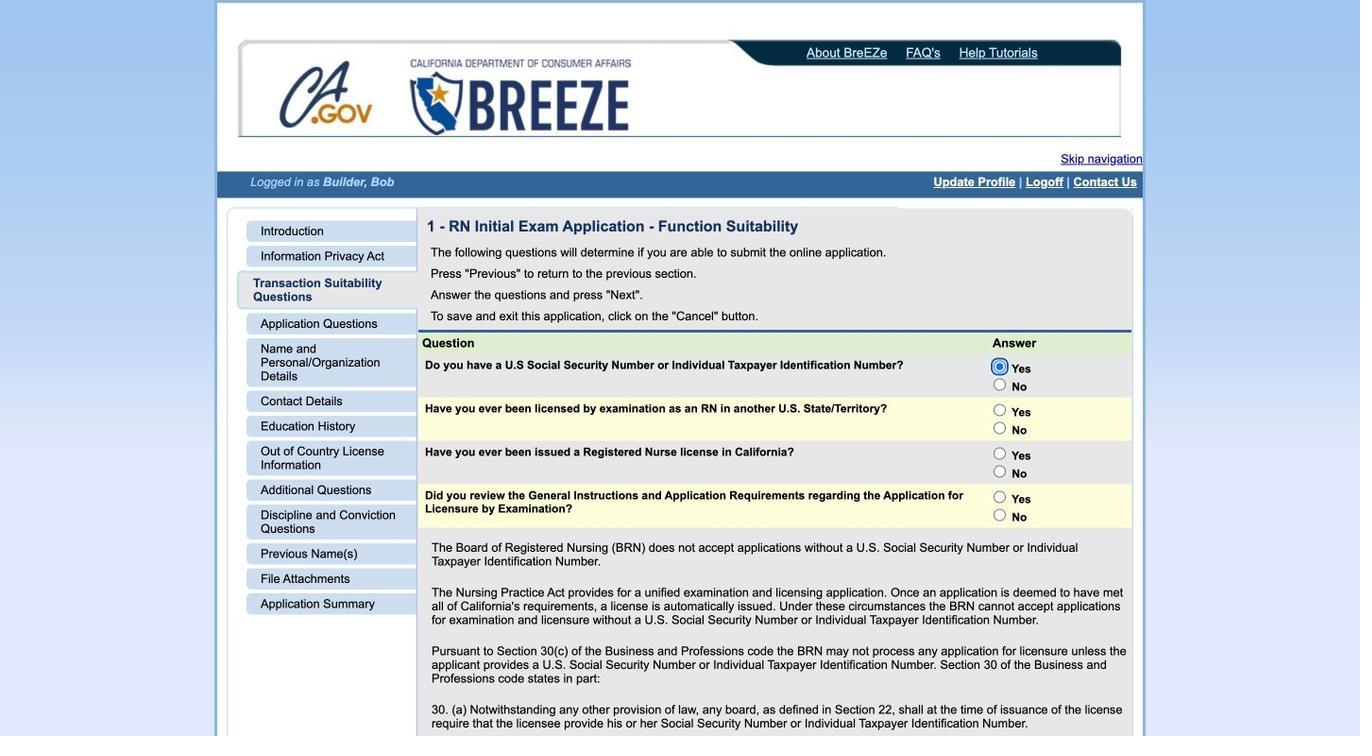 Task type: locate. For each thing, give the bounding box(es) containing it.
option group
[[990, 354, 1132, 397], [990, 397, 1132, 441], [990, 441, 1132, 484], [990, 484, 1132, 528]]

1 option group from the top
[[990, 354, 1132, 397]]

None radio
[[994, 361, 1007, 373], [994, 379, 1007, 391], [994, 404, 1007, 416], [994, 509, 1007, 521], [994, 361, 1007, 373], [994, 379, 1007, 391], [994, 404, 1007, 416], [994, 509, 1007, 521]]

None radio
[[994, 422, 1007, 434], [994, 448, 1007, 460], [994, 465, 1007, 478], [994, 491, 1007, 503], [994, 422, 1007, 434], [994, 448, 1007, 460], [994, 465, 1007, 478], [994, 491, 1007, 503]]

4 option group from the top
[[990, 484, 1132, 528]]

3 option group from the top
[[990, 441, 1132, 484]]



Task type: describe. For each thing, give the bounding box(es) containing it.
2 option group from the top
[[990, 397, 1132, 441]]

state of california breeze image
[[406, 60, 635, 135]]

ca.gov image
[[279, 60, 375, 133]]



Task type: vqa. For each thing, say whether or not it's contained in the screenshot.
second OPTION GROUP from the bottom of the page
yes



